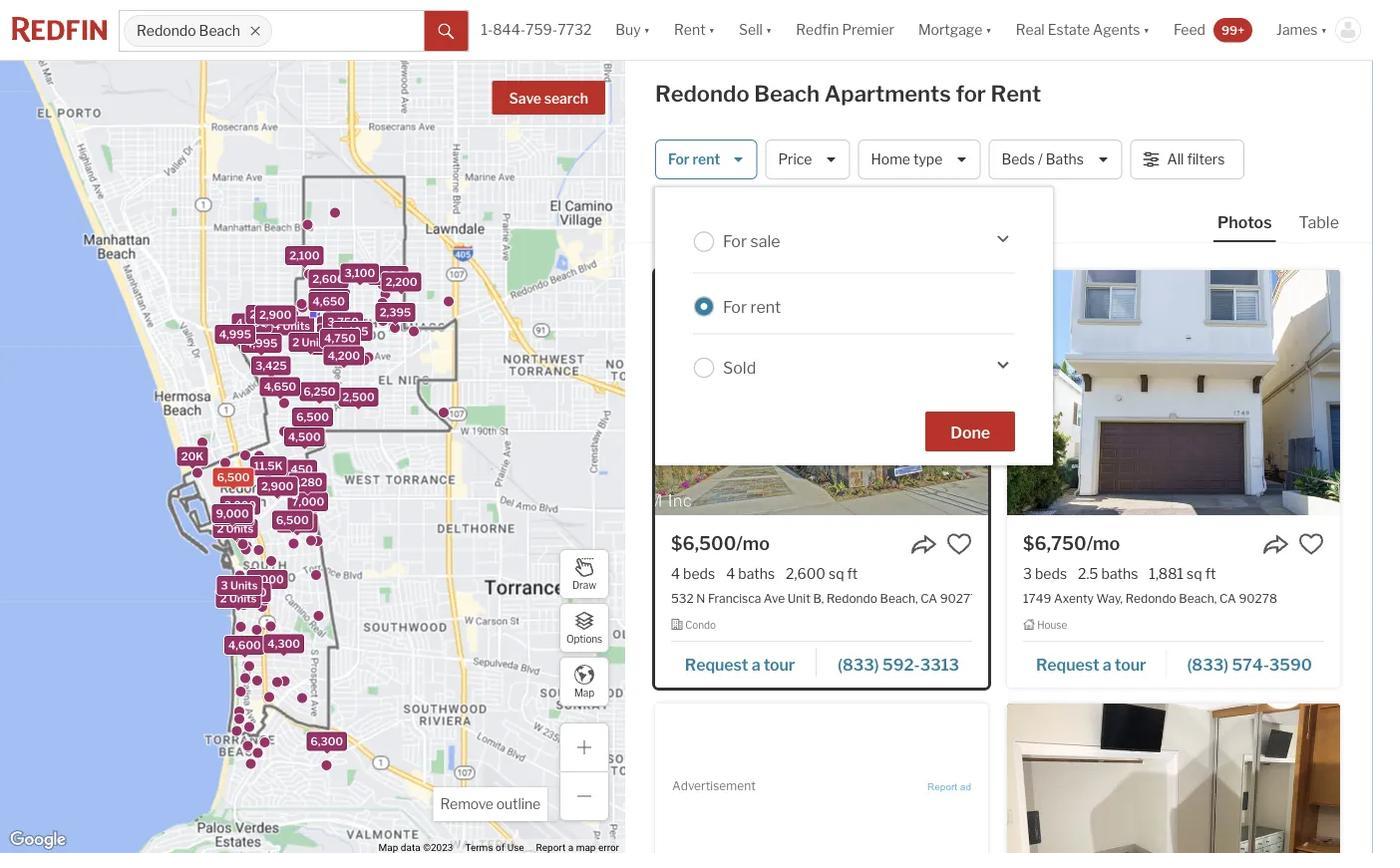 Task type: describe. For each thing, give the bounding box(es) containing it.
(833) for $6,750 /mo
[[1187, 655, 1229, 674]]

3,425
[[255, 359, 287, 372]]

1-
[[481, 21, 493, 38]]

4,200
[[328, 350, 360, 362]]

done
[[950, 423, 990, 442]]

2 vertical spatial for
[[723, 297, 747, 316]]

sell ▾
[[739, 21, 772, 38]]

done button
[[926, 412, 1015, 452]]

(833) 574-3590 link
[[1167, 646, 1324, 680]]

2 vertical spatial 6,500
[[276, 514, 309, 527]]

$6,500 /mo
[[671, 533, 770, 554]]

2,600 for 2,600
[[312, 273, 345, 286]]

574-
[[1232, 655, 1269, 674]]

buy
[[616, 21, 641, 38]]

1749 axenty way, redondo beach, ca 90278
[[1023, 591, 1277, 606]]

francisca
[[708, 591, 761, 606]]

google image
[[5, 828, 71, 854]]

3590
[[1269, 655, 1312, 674]]

draw button
[[559, 549, 609, 599]]

request a tour for $6,500
[[685, 655, 795, 674]]

buy ▾ button
[[604, 0, 662, 60]]

0 horizontal spatial 4,650
[[264, 380, 296, 393]]

3,750
[[327, 316, 359, 329]]

ad
[[960, 782, 971, 793]]

for sale
[[723, 232, 780, 251]]

3 units
[[221, 580, 258, 593]]

mortgage ▾ button
[[906, 0, 1004, 60]]

rent inside button
[[693, 151, 720, 168]]

photo of 532 n francisca ave unit b, redondo beach, ca 90277 image
[[655, 270, 988, 516]]

favorite button image
[[1298, 532, 1324, 557]]

favorite button checkbox
[[946, 532, 972, 557]]

home
[[871, 151, 910, 168]]

1749
[[1023, 591, 1052, 606]]

buy ▾
[[616, 21, 650, 38]]

redondo left remove redondo beach icon
[[137, 22, 196, 39]]

redfin premier
[[796, 21, 894, 38]]

3 beds
[[1023, 565, 1067, 582]]

baths for $6,500 /mo
[[738, 565, 775, 582]]

4 units
[[273, 319, 310, 332]]

0 vertical spatial 2
[[292, 336, 299, 349]]

for rent button
[[655, 140, 757, 180]]

90278
[[1239, 591, 1277, 606]]

6,300
[[311, 735, 343, 748]]

2,395
[[380, 306, 411, 319]]

real
[[1016, 21, 1045, 38]]

way,
[[1096, 591, 1123, 606]]

axenty
[[1054, 591, 1094, 606]]

redondo right b,
[[827, 591, 878, 606]]

5,450
[[281, 463, 313, 476]]

photo of 1749 axenty way, redondo beach, ca 90278 image
[[1007, 270, 1340, 516]]

11.5k
[[254, 460, 283, 473]]

sq for $6,750 /mo
[[1187, 565, 1202, 582]]

0 vertical spatial 2,100
[[289, 249, 320, 262]]

2 vertical spatial 2 units
[[220, 592, 257, 605]]

3,195
[[315, 339, 345, 352]]

1,280
[[293, 476, 323, 489]]

3,600
[[217, 510, 250, 523]]

estate
[[1048, 21, 1090, 38]]

report ad button
[[927, 782, 971, 797]]

▾ for mortgage ▾
[[986, 21, 992, 38]]

request a tour for $6,750
[[1036, 655, 1146, 674]]

map button
[[559, 657, 609, 707]]

beach for redondo beach apartments for rent
[[754, 80, 820, 107]]

redondo beach apartments for rent
[[655, 80, 1041, 107]]

type
[[913, 151, 943, 168]]

feed
[[1174, 21, 1206, 38]]

request for $6,750
[[1036, 655, 1099, 674]]

6,750
[[263, 314, 294, 327]]

mortgage ▾
[[918, 21, 992, 38]]

options button
[[559, 603, 609, 653]]

for rent inside button
[[668, 151, 720, 168]]

sell ▾ button
[[739, 0, 772, 60]]

redfin
[[796, 21, 839, 38]]

rent ▾
[[674, 21, 715, 38]]

redondo down rent ▾ dropdown button in the top of the page
[[655, 80, 749, 107]]

rent inside dropdown button
[[674, 21, 706, 38]]

0 vertical spatial 2,900
[[259, 309, 292, 322]]

table button
[[1295, 211, 1343, 240]]

1-844-759-7732
[[481, 21, 592, 38]]

/mo for $6,500
[[736, 533, 770, 554]]

remove outline
[[440, 796, 540, 813]]

1 vertical spatial 2 units
[[217, 522, 254, 535]]

0 vertical spatial 4,650
[[313, 295, 345, 308]]

baths for $6,750 /mo
[[1101, 565, 1138, 582]]

5,800
[[261, 481, 294, 494]]

redondo down 1,881 on the right of the page
[[1126, 591, 1176, 606]]

map region
[[0, 0, 756, 854]]

9,000
[[216, 508, 249, 520]]

redondo beach
[[137, 22, 240, 39]]

beds / baths
[[1002, 151, 1084, 168]]

mortgage
[[918, 21, 983, 38]]

844-
[[493, 21, 526, 38]]

4 for 4 units
[[273, 319, 280, 332]]

ft for $6,500 /mo
[[847, 565, 858, 582]]

2.5
[[1078, 565, 1098, 582]]

4 for 4 beds
[[671, 565, 680, 582]]

137
[[655, 208, 680, 225]]

rent ▾ button
[[662, 0, 727, 60]]

3 for 3 beds
[[1023, 565, 1032, 582]]

2 beach, from the left
[[1179, 591, 1217, 606]]

beach for redondo beach
[[199, 22, 240, 39]]

759-
[[526, 21, 558, 38]]

request for $6,500
[[685, 655, 748, 674]]

6,250
[[304, 385, 336, 398]]

ft for $6,750 /mo
[[1205, 565, 1216, 582]]

tour for $6,750 /mo
[[1115, 655, 1146, 674]]

sell
[[739, 21, 763, 38]]

0 vertical spatial 2 units
[[292, 336, 329, 349]]

▾ for rent ▾
[[709, 21, 715, 38]]

3,500
[[372, 269, 404, 282]]

4,600
[[228, 639, 261, 652]]

2,600 for 2,600 sq ft
[[786, 565, 826, 582]]

save
[[509, 90, 541, 107]]

3,200
[[224, 499, 256, 512]]

real estate agents ▾ button
[[1004, 0, 1162, 60]]

baths
[[1046, 151, 1084, 168]]



Task type: vqa. For each thing, say whether or not it's contained in the screenshot.
Home type 'button' at top
yes



Task type: locate. For each thing, give the bounding box(es) containing it.
request a tour button down condo
[[671, 648, 817, 678]]

rent inside dialog
[[750, 297, 781, 316]]

premier
[[842, 21, 894, 38]]

2,600 inside map region
[[312, 273, 345, 286]]

0 horizontal spatial request
[[685, 655, 748, 674]]

4 up 3,425
[[273, 319, 280, 332]]

advertisement
[[672, 779, 756, 793]]

dialog
[[655, 187, 1053, 465]]

2 down 4 units
[[292, 336, 299, 349]]

0 horizontal spatial request a tour button
[[671, 648, 817, 678]]

beds up the n
[[683, 565, 715, 582]]

1 horizontal spatial beds
[[1035, 565, 1067, 582]]

2,200 up 2,395
[[386, 276, 417, 288]]

sq for $6,500 /mo
[[829, 565, 844, 582]]

1 horizontal spatial a
[[1103, 655, 1112, 674]]

1 beds from the left
[[683, 565, 715, 582]]

beach
[[199, 22, 240, 39], [754, 80, 820, 107]]

1 vertical spatial 2,100
[[321, 319, 352, 332]]

favorite button checkbox
[[1298, 532, 1324, 557]]

2,600 sq ft
[[786, 565, 858, 582]]

beach left remove redondo beach icon
[[199, 22, 240, 39]]

6 ▾ from the left
[[1321, 21, 1327, 38]]

baths up way,
[[1101, 565, 1138, 582]]

1 a from the left
[[752, 655, 760, 674]]

0 horizontal spatial request a tour
[[685, 655, 795, 674]]

2 down the "9,000"
[[217, 522, 224, 535]]

2 (833) from the left
[[1187, 655, 1229, 674]]

beach, left 90277
[[880, 591, 918, 606]]

1 horizontal spatial rent
[[991, 80, 1041, 107]]

2 units up 4,600
[[220, 592, 257, 605]]

tour down ave
[[764, 655, 795, 674]]

1 ft from the left
[[847, 565, 858, 582]]

4 beds
[[671, 565, 715, 582]]

2,100
[[289, 249, 320, 262], [321, 319, 352, 332]]

redondo
[[137, 22, 196, 39], [655, 80, 749, 107], [827, 591, 878, 606], [1126, 591, 1176, 606]]

1 vertical spatial for
[[723, 232, 747, 251]]

rent down sale
[[750, 297, 781, 316]]

2 units down 4 units
[[292, 336, 329, 349]]

save search button
[[492, 81, 605, 115]]

2 request a tour button from the left
[[1023, 648, 1167, 678]]

ft right 1,881 on the right of the page
[[1205, 565, 1216, 582]]

▾ right sell
[[766, 21, 772, 38]]

b,
[[813, 591, 824, 606]]

rent ▾ button
[[674, 0, 715, 60]]

request a tour button for $6,750
[[1023, 648, 1167, 678]]

4 up francisca
[[726, 565, 735, 582]]

0 horizontal spatial 2,600
[[312, 273, 345, 286]]

buy ▾ button
[[616, 0, 650, 60]]

ft up 532 n francisca ave unit b, redondo beach, ca 90277
[[847, 565, 858, 582]]

tour for $6,500 /mo
[[764, 655, 795, 674]]

5 ▾ from the left
[[1143, 21, 1150, 38]]

agents
[[1093, 21, 1140, 38]]

2 request a tour from the left
[[1036, 655, 1146, 674]]

1 horizontal spatial 4,650
[[313, 295, 345, 308]]

1 vertical spatial rent
[[750, 297, 781, 316]]

▾ inside sell ▾ dropdown button
[[766, 21, 772, 38]]

3 for 3 units
[[221, 580, 228, 593]]

▾ for buy ▾
[[644, 21, 650, 38]]

beds
[[1002, 151, 1035, 168]]

0 vertical spatial for
[[668, 151, 690, 168]]

0 horizontal spatial tour
[[764, 655, 795, 674]]

beach,
[[880, 591, 918, 606], [1179, 591, 1217, 606]]

8,900
[[313, 292, 346, 305]]

request a tour button for $6,500
[[671, 648, 817, 678]]

for up 137
[[668, 151, 690, 168]]

0 horizontal spatial beds
[[683, 565, 715, 582]]

0 horizontal spatial /mo
[[736, 533, 770, 554]]

request a tour down house
[[1036, 655, 1146, 674]]

/mo for $6,750
[[1087, 533, 1120, 554]]

1 vertical spatial 4,650
[[264, 380, 296, 393]]

rent left price
[[693, 151, 720, 168]]

0 vertical spatial 5,000
[[281, 517, 314, 530]]

beds for $6,750
[[1035, 565, 1067, 582]]

/mo up 2.5 baths
[[1087, 533, 1120, 554]]

1 (833) from the left
[[838, 655, 879, 674]]

1,881 sq ft
[[1149, 565, 1216, 582]]

▾ inside mortgage ▾ dropdown button
[[986, 21, 992, 38]]

redfin premier button
[[784, 0, 906, 60]]

0 horizontal spatial 4
[[273, 319, 280, 332]]

2 ca from the left
[[1220, 591, 1236, 606]]

options
[[566, 633, 602, 645]]

0 vertical spatial 2,200
[[386, 276, 417, 288]]

1 horizontal spatial tour
[[1115, 655, 1146, 674]]

/
[[1038, 151, 1043, 168]]

2 sq from the left
[[1187, 565, 1202, 582]]

request a tour button
[[671, 648, 817, 678], [1023, 648, 1167, 678]]

remove
[[440, 796, 494, 813]]

(833) 592-3313 link
[[817, 646, 972, 680]]

0 vertical spatial beach
[[199, 22, 240, 39]]

/mo up 4 baths
[[736, 533, 770, 554]]

3,100
[[345, 267, 375, 279]]

1 horizontal spatial beach,
[[1179, 591, 1217, 606]]

532
[[671, 591, 694, 606]]

1,881
[[1149, 565, 1184, 582]]

1 vertical spatial 5,000
[[251, 574, 284, 586]]

4,995
[[236, 317, 268, 330], [219, 328, 251, 341], [245, 337, 278, 350]]

2,450
[[235, 586, 267, 599]]

mortgage ▾ button
[[918, 0, 992, 60]]

2,100 up 3,195
[[321, 319, 352, 332]]

remove redondo beach image
[[249, 25, 261, 37]]

2,900
[[259, 309, 292, 322], [261, 480, 294, 493]]

0 horizontal spatial 3
[[221, 580, 228, 593]]

2 horizontal spatial 4
[[726, 565, 735, 582]]

for
[[956, 80, 986, 107]]

▾ for james ▾
[[1321, 21, 1327, 38]]

592-
[[883, 655, 920, 674]]

4,750
[[324, 332, 356, 345]]

0 vertical spatial rent
[[674, 21, 706, 38]]

1 horizontal spatial 2,100
[[321, 319, 352, 332]]

4,650 up 3,750
[[313, 295, 345, 308]]

1 horizontal spatial (833)
[[1187, 655, 1229, 674]]

2 baths from the left
[[1101, 565, 1138, 582]]

0 horizontal spatial 2,200
[[250, 308, 282, 321]]

2 ft from the left
[[1205, 565, 1216, 582]]

submit search image
[[438, 24, 454, 40]]

1-844-759-7732 link
[[481, 21, 592, 38]]

0 vertical spatial 6,500
[[296, 411, 329, 424]]

(833) for $6,500 /mo
[[838, 655, 879, 674]]

0 vertical spatial rent
[[693, 151, 720, 168]]

4,650 down 3,425
[[264, 380, 296, 393]]

2,900 up 3,425
[[259, 309, 292, 322]]

report ad
[[927, 782, 971, 793]]

for left sale
[[723, 232, 747, 251]]

1 horizontal spatial 2,600
[[786, 565, 826, 582]]

for rent inside dialog
[[723, 297, 781, 316]]

0 horizontal spatial rent
[[693, 151, 720, 168]]

for inside button
[[668, 151, 690, 168]]

photos
[[1218, 212, 1272, 232]]

3 left the 2,450
[[221, 580, 228, 593]]

2,900 down 11.5k
[[261, 480, 294, 493]]

▾ right mortgage
[[986, 21, 992, 38]]

a for $6,750 /mo
[[1103, 655, 1112, 674]]

4 ▾ from the left
[[986, 21, 992, 38]]

1 vertical spatial rent
[[991, 80, 1041, 107]]

▾
[[644, 21, 650, 38], [709, 21, 715, 38], [766, 21, 772, 38], [986, 21, 992, 38], [1143, 21, 1150, 38], [1321, 21, 1327, 38]]

4 for 4 baths
[[726, 565, 735, 582]]

3313
[[920, 655, 959, 674]]

/mo
[[736, 533, 770, 554], [1087, 533, 1120, 554]]

1 vertical spatial 2,200
[[250, 308, 282, 321]]

1 horizontal spatial rent
[[750, 297, 781, 316]]

favorite button image
[[946, 532, 972, 557]]

photos button
[[1214, 211, 1295, 242]]

all
[[1167, 151, 1184, 168]]

1 horizontal spatial 2,200
[[386, 276, 417, 288]]

0 horizontal spatial (833)
[[838, 655, 879, 674]]

dialog containing for sale
[[655, 187, 1053, 465]]

0 horizontal spatial beach,
[[880, 591, 918, 606]]

1 beach, from the left
[[880, 591, 918, 606]]

2 /mo from the left
[[1087, 533, 1120, 554]]

a down way,
[[1103, 655, 1112, 674]]

condo
[[685, 620, 716, 631]]

▾ inside real estate agents ▾ link
[[1143, 21, 1150, 38]]

1 ca from the left
[[921, 591, 937, 606]]

sq right 1,881 on the right of the page
[[1187, 565, 1202, 582]]

request down condo
[[685, 655, 748, 674]]

tour down "1749 axenty way, redondo beach, ca 90278"
[[1115, 655, 1146, 674]]

▾ right buy
[[644, 21, 650, 38]]

1 baths from the left
[[738, 565, 775, 582]]

2 left the 2,450
[[220, 592, 227, 605]]

6,500 down 7,000 at the left
[[276, 514, 309, 527]]

0 horizontal spatial ft
[[847, 565, 858, 582]]

3 ▾ from the left
[[766, 21, 772, 38]]

2,600 up unit
[[786, 565, 826, 582]]

2,500
[[342, 391, 375, 404]]

4 inside map region
[[273, 319, 280, 332]]

ca left 90278
[[1220, 591, 1236, 606]]

1 vertical spatial for rent
[[723, 297, 781, 316]]

5,000 down 7,000 at the left
[[281, 517, 314, 530]]

ft
[[847, 565, 858, 582], [1205, 565, 1216, 582]]

1 horizontal spatial request
[[1036, 655, 1099, 674]]

0 horizontal spatial a
[[752, 655, 760, 674]]

all filters
[[1167, 151, 1225, 168]]

1 request a tour from the left
[[685, 655, 795, 674]]

None search field
[[272, 11, 424, 51]]

1 horizontal spatial 3
[[1023, 565, 1032, 582]]

6,500 up 4,500
[[296, 411, 329, 424]]

1 horizontal spatial baths
[[1101, 565, 1138, 582]]

4 up 532
[[671, 565, 680, 582]]

request down house
[[1036, 655, 1099, 674]]

for rent up 137
[[668, 151, 720, 168]]

1 vertical spatial 2,900
[[261, 480, 294, 493]]

rent right buy ▾
[[674, 21, 706, 38]]

2 tour from the left
[[1115, 655, 1146, 674]]

2,600
[[312, 273, 345, 286], [786, 565, 826, 582]]

2 beds from the left
[[1035, 565, 1067, 582]]

real estate agents ▾ link
[[1016, 0, 1150, 60]]

4,495
[[336, 325, 368, 338]]

1 horizontal spatial beach
[[754, 80, 820, 107]]

sq up 532 n francisca ave unit b, redondo beach, ca 90277
[[829, 565, 844, 582]]

▾ inside rent ▾ dropdown button
[[709, 21, 715, 38]]

0 horizontal spatial sq
[[829, 565, 844, 582]]

1 horizontal spatial sq
[[1187, 565, 1202, 582]]

0 horizontal spatial beach
[[199, 22, 240, 39]]

james
[[1276, 21, 1318, 38]]

beach up price
[[754, 80, 820, 107]]

1 /mo from the left
[[736, 533, 770, 554]]

7732
[[558, 21, 592, 38]]

1 horizontal spatial /mo
[[1087, 533, 1120, 554]]

a for $6,500 /mo
[[752, 655, 760, 674]]

0 horizontal spatial rent
[[674, 21, 706, 38]]

▾ inside buy ▾ dropdown button
[[644, 21, 650, 38]]

2,100 up the 8,900
[[289, 249, 320, 262]]

baths up ave
[[738, 565, 775, 582]]

1 sq from the left
[[829, 565, 844, 582]]

▾ for sell ▾
[[766, 21, 772, 38]]

1 vertical spatial 6,500
[[217, 471, 250, 484]]

0 horizontal spatial baths
[[738, 565, 775, 582]]

1 horizontal spatial 4
[[671, 565, 680, 582]]

2,200 up 3,425
[[250, 308, 282, 321]]

▾ left sell
[[709, 21, 715, 38]]

units
[[283, 319, 310, 332], [302, 336, 329, 349], [226, 522, 254, 535], [230, 580, 258, 593], [229, 592, 257, 605]]

1 vertical spatial beach
[[754, 80, 820, 107]]

0 horizontal spatial for rent
[[668, 151, 720, 168]]

a
[[752, 655, 760, 674], [1103, 655, 1112, 674]]

rent
[[674, 21, 706, 38], [991, 80, 1041, 107]]

photo of 430 s pacific coast hwy, redondo beach, ca 90277 image
[[1007, 704, 1340, 854]]

5,000 up '4,300'
[[251, 574, 284, 586]]

(833) left the 574-
[[1187, 655, 1229, 674]]

▾ right agents
[[1143, 21, 1150, 38]]

draw
[[572, 580, 596, 592]]

2.5 baths
[[1078, 565, 1138, 582]]

1 horizontal spatial ca
[[1220, 591, 1236, 606]]

beach, down the 1,881 sq ft on the bottom right of page
[[1179, 591, 1217, 606]]

house
[[1037, 620, 1067, 631]]

3 up 1749
[[1023, 565, 1032, 582]]

for rent up sold
[[723, 297, 781, 316]]

2 ▾ from the left
[[709, 21, 715, 38]]

rent right for
[[991, 80, 1041, 107]]

2,600 up the 8,900
[[312, 273, 345, 286]]

beds / baths button
[[989, 140, 1122, 180]]

0 vertical spatial 2,600
[[312, 273, 345, 286]]

3 inside map region
[[221, 580, 228, 593]]

2 units
[[292, 336, 329, 349], [217, 522, 254, 535], [220, 592, 257, 605]]

ca left 90277
[[921, 591, 937, 606]]

(833) left 592-
[[838, 655, 879, 674]]

532 n francisca ave unit b, redondo beach, ca 90277
[[671, 591, 978, 606]]

a down francisca
[[752, 655, 760, 674]]

0 horizontal spatial ca
[[921, 591, 937, 606]]

6,495
[[321, 328, 353, 341]]

beds up 1749
[[1035, 565, 1067, 582]]

1 horizontal spatial request a tour
[[1036, 655, 1146, 674]]

tour
[[764, 655, 795, 674], [1115, 655, 1146, 674]]

4 baths
[[726, 565, 775, 582]]

price button
[[765, 140, 850, 180]]

▾ right james
[[1321, 21, 1327, 38]]

request a tour button down house
[[1023, 648, 1167, 678]]

0 vertical spatial for rent
[[668, 151, 720, 168]]

1 vertical spatial 2
[[217, 522, 224, 535]]

for up sold
[[723, 297, 747, 316]]

1 horizontal spatial ft
[[1205, 565, 1216, 582]]

1 ▾ from the left
[[644, 21, 650, 38]]

sold
[[723, 358, 756, 377]]

unit
[[788, 591, 811, 606]]

2,200
[[386, 276, 417, 288], [250, 308, 282, 321]]

1 horizontal spatial for rent
[[723, 297, 781, 316]]

1 tour from the left
[[764, 655, 795, 674]]

1 request a tour button from the left
[[671, 648, 817, 678]]

beds for $6,500
[[683, 565, 715, 582]]

2 units down the "9,000"
[[217, 522, 254, 535]]

$6,750 /mo
[[1023, 533, 1120, 554]]

1 request from the left
[[685, 655, 748, 674]]

apartments
[[824, 80, 951, 107]]

search
[[544, 90, 588, 107]]

home type
[[871, 151, 943, 168]]

request a tour down condo
[[685, 655, 795, 674]]

6,500 up 3,200
[[217, 471, 250, 484]]

all filters button
[[1130, 140, 1244, 180]]

2 request from the left
[[1036, 655, 1099, 674]]

2 a from the left
[[1103, 655, 1112, 674]]

1 horizontal spatial request a tour button
[[1023, 648, 1167, 678]]

2 vertical spatial 2
[[220, 592, 227, 605]]

1 vertical spatial 2,600
[[786, 565, 826, 582]]

0 horizontal spatial 2,100
[[289, 249, 320, 262]]

4,500
[[288, 431, 321, 444]]



